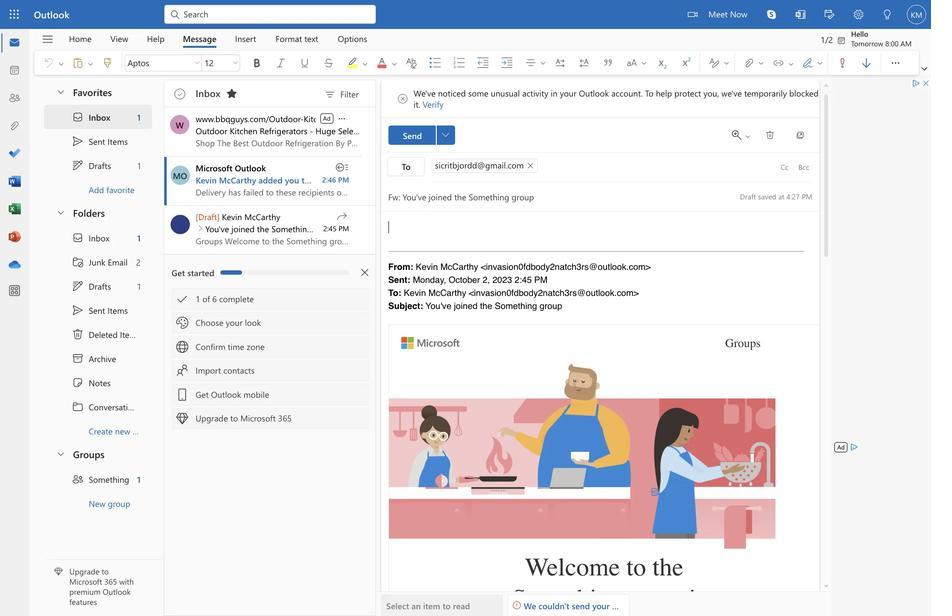 Task type: describe. For each thing, give the bounding box(es) containing it.
kevin mccarthy <invasion0fdbody2natch3rs@outlook.com> sent: monday, october 2, 2023 2:45 pm to: kevin mccarthy <invasion0fdbody2natch3rs@outlook.com> subject: you've joined the something group
[[311, 210, 521, 249]]

Font size text field
[[162, 44, 184, 56]]

 inside  
[[432, 48, 438, 53]]

 filter
[[259, 71, 287, 81]]


[[707, 8, 714, 15]]

onedrive image
[[7, 207, 16, 217]]

 button down options button
[[273, 41, 297, 60]]

inbox heading
[[157, 64, 193, 85]]

folder
[[106, 341, 124, 350]]

top
[[309, 100, 319, 109]]

am
[[721, 31, 730, 39]]

none search field inside the outlook banner
[[131, 4, 301, 19]]


[[420, 45, 430, 55]]

 button
[[254, 43, 273, 58]]

items inside tree item
[[86, 109, 102, 117]]

inbox 
[[157, 69, 190, 80]]

1 of 6 complete
[[156, 235, 203, 244]]

2:45 inside kevin mccarthy <invasion0fdbody2natch3rs@outlook.com> sent: monday, october 2, 2023 2:45 pm to: kevin mccarthy <invasion0fdbody2natch3rs@outlook.com> subject: you've joined the something group
[[412, 220, 426, 228]]

[draft] kevin mccarthy
[[157, 169, 224, 178]]

people image
[[7, 74, 16, 84]]

 button for font size 'text field'
[[185, 43, 192, 57]]

0 horizontal spatial groups
[[58, 358, 84, 369]]

kevin mccarthy added you to the something group
[[157, 139, 315, 148]]

 inside  
[[606, 48, 612, 53]]

basic text group
[[100, 41, 563, 60]]

message
[[146, 26, 173, 35]]

kevin down microsoft outlook
[[157, 139, 173, 148]]

drafts inside tree item
[[71, 225, 89, 234]]

the right you on the top left of page
[[250, 139, 260, 148]]

 inside " "
[[653, 48, 659, 53]]

1 inside message list no conversations selected list box
[[156, 235, 160, 244]]

1/2
[[657, 27, 667, 36]]

insert button
[[181, 23, 212, 38]]

choose
[[156, 254, 179, 263]]

pm for 2:46 pm
[[271, 140, 279, 148]]

inbox inside  inbox
[[71, 89, 88, 98]]

 button left 
[[45, 43, 53, 58]]

select a conversation checkbox for 
[[133, 165, 157, 187]]

2 vertical spatial your
[[474, 481, 488, 489]]

365 for upgrade to microsoft 365
[[222, 330, 233, 339]]

 
[[58, 45, 75, 55]]


[[156, 179, 164, 187]]

message list section
[[131, 62, 342, 493]]

left-rail-appbar navigation
[[2, 23, 21, 223]]

microsoft for upgrade to microsoft 365
[[192, 330, 221, 339]]

you've inside message list no conversations selected list box
[[164, 179, 183, 187]]

decrease indent image
[[382, 45, 401, 55]]

outdoor kitchen refrigerators - huge selection by top brands
[[157, 100, 342, 109]]

get for get started
[[137, 214, 148, 223]]

microsoft for upgrade to microsoft 365 with premium outlook features
[[55, 461, 82, 470]]

message button
[[139, 23, 180, 38]]

word image
[[7, 141, 16, 150]]

 button inside basic text group
[[288, 43, 296, 58]]

sicritbjordd@gmail.com
[[348, 128, 419, 137]]

the down "[draft] kevin mccarthy"
[[206, 179, 215, 187]]

we've
[[577, 70, 594, 79]]


[[141, 254, 151, 263]]


[[318, 74, 327, 84]]

temporarily
[[596, 70, 630, 79]]

 button
[[53, 43, 69, 58]]

history
[[112, 321, 133, 330]]

to button
[[310, 126, 340, 141]]

 button
[[76, 43, 96, 58]]

2:46
[[258, 140, 269, 148]]

pm inside kevin mccarthy <invasion0fdbody2natch3rs@outlook.com> sent: monday, october 2, 2023 2:45 pm to: kevin mccarthy <invasion0fdbody2natch3rs@outlook.com> subject: you've joined the something group
[[428, 220, 438, 228]]

tree item containing something
[[35, 374, 122, 393]]

include group
[[590, 41, 661, 60]]

2:45 pm
[[259, 179, 279, 187]]

www.bbqguys.com/outdoor-
[[157, 91, 243, 99]]

 we couldn't send your message
[[411, 481, 517, 489]]

tomorrow
[[681, 31, 707, 39]]

view button
[[81, 23, 110, 38]]

selection
[[270, 100, 298, 109]]

mccarthy down microsoft outlook
[[175, 139, 205, 148]]

groups inside the reading pane "main content"
[[580, 269, 609, 280]]


[[181, 70, 190, 80]]


[[220, 45, 230, 55]]

1 down folder
[[110, 379, 113, 388]]

to right you on the top left of page
[[241, 139, 248, 148]]

 tree item
[[35, 123, 122, 142]]

features
[[55, 478, 78, 486]]


[[354, 105, 360, 111]]

mccarthy up  you've joined the something group
[[195, 169, 224, 178]]

something inside kevin mccarthy <invasion0fdbody2natch3rs@outlook.com> sent: monday, october 2, 2023 2:45 pm to: kevin mccarthy <invasion0fdbody2natch3rs@outlook.com> subject: you've joined the something group
[[396, 241, 430, 249]]

kitchen/fridges
[[243, 91, 289, 99]]

archive
[[71, 283, 93, 292]]

mccarthy up october
[[353, 210, 383, 218]]

outdoor
[[157, 100, 182, 109]]

 inside ' '
[[630, 48, 636, 54]]

to inside we've noticed some unusual activity in your outlook account. to help protect you, we've temporarily blocked it.
[[516, 70, 523, 79]]

To text field
[[345, 127, 620, 140]]

your inside message list no conversations selected list box
[[181, 254, 194, 263]]


[[259, 71, 269, 81]]

2:46 pm
[[258, 140, 279, 148]]

hello
[[681, 23, 695, 31]]

zone
[[197, 273, 212, 282]]

options button
[[263, 23, 301, 38]]

import
[[156, 292, 177, 301]]

progress bar inside message list no conversations selected list box
[[176, 217, 194, 220]]

get started
[[137, 214, 172, 223]]

conversation history
[[71, 321, 133, 330]]

joined inside message list no conversations selected list box
[[185, 179, 204, 187]]

to for upgrade to microsoft 365 with premium outlook features
[[81, 453, 87, 462]]

complete
[[175, 235, 203, 244]]

to inside 'button'
[[354, 481, 361, 489]]


[[141, 273, 151, 283]]

we
[[419, 481, 429, 489]]

 left font size 'text field'
[[155, 47, 161, 53]]

verify
[[338, 79, 355, 88]]

 button
[[156, 179, 164, 187]]

message
[[490, 481, 517, 489]]

 button down  button
[[29, 41, 53, 60]]

email
[[86, 205, 102, 214]]

 button
[[439, 43, 458, 58]]

powerpoint image
[[7, 185, 16, 195]]

1 inside  tree item
[[110, 128, 113, 137]]

1 horizontal spatial microsoft
[[157, 130, 186, 139]]

to for upgrade to microsoft 365
[[184, 330, 190, 339]]

to for welcome to the something group!
[[501, 443, 517, 466]]

send
[[322, 104, 338, 113]]

clipboard group
[[29, 41, 96, 60]]

 button
[[28, 24, 48, 40]]

 button
[[178, 67, 193, 82]]

1 vertical spatial items
[[86, 244, 102, 253]]

 button
[[665, 43, 684, 58]]

huge
[[252, 100, 269, 109]]

something inside welcome to the something group!
[[410, 468, 498, 491]]


[[141, 235, 151, 244]]

of
[[162, 235, 168, 244]]

something left 2:45 pm
[[217, 179, 250, 187]]

 inside the  
[[70, 48, 75, 54]]

october
[[359, 220, 384, 228]]

outlook down import contacts
[[169, 311, 193, 320]]

read
[[363, 481, 376, 489]]

create new folder tree item
[[35, 335, 124, 355]]

you,
[[563, 70, 576, 79]]

 button inside include group
[[629, 43, 637, 58]]

brands
[[321, 100, 342, 109]]

unusual
[[393, 70, 416, 79]]

upgrade for upgrade to microsoft 365
[[156, 330, 182, 339]]

outlook inside upgrade to microsoft 365 with premium outlook features
[[82, 470, 105, 478]]

some
[[375, 70, 391, 79]]

tab list inside "application"
[[48, 23, 302, 38]]

tags group
[[665, 41, 703, 60]]

help button
[[111, 23, 139, 38]]

choose your look
[[156, 254, 209, 263]]

look
[[196, 254, 209, 263]]

1 inside  tree item
[[110, 89, 113, 98]]



Task type: locate. For each thing, give the bounding box(es) containing it.
folders
[[58, 165, 84, 176]]

1 vertical spatial groups
[[58, 358, 84, 369]]

mail image
[[7, 29, 16, 39]]

your inside we've noticed some unusual activity in your outlook account. to help protect you, we've temporarily blocked it.
[[448, 70, 462, 79]]

text
[[244, 26, 255, 35]]

get down import
[[156, 311, 167, 320]]

1 horizontal spatial your
[[448, 70, 462, 79]]

 right 
[[606, 48, 612, 53]]

2:45 right 2023
[[412, 220, 426, 228]]

 tree item
[[35, 84, 122, 103]]

microsoft down the outdoor on the top left of the page
[[157, 130, 186, 139]]

 button left favorites
[[40, 65, 56, 83]]

the up group!
[[522, 443, 547, 466]]

0 vertical spatial to
[[516, 70, 523, 79]]

favorites tree item
[[35, 65, 122, 84]]

get
[[137, 214, 148, 223], [156, 311, 167, 320]]

 inside favorites tree item
[[45, 70, 53, 77]]

add
[[71, 147, 83, 156]]

sent items down  tree item
[[71, 109, 102, 117]]

0 vertical spatial groups
[[580, 269, 609, 280]]

noticed
[[351, 70, 373, 79]]

progress bar
[[176, 217, 194, 220]]

 button
[[458, 43, 477, 58]]

 button inside favorites tree item
[[40, 65, 56, 83]]


[[33, 27, 43, 37]]


[[58, 45, 67, 55]]

to do image
[[7, 118, 16, 128]]

0 vertical spatial upgrade
[[156, 330, 182, 339]]

sent down  tree item
[[71, 109, 84, 117]]

inbox left  button
[[157, 69, 176, 80]]

with
[[95, 461, 107, 470]]

0 horizontal spatial joined
[[185, 179, 204, 187]]

2:45 inside message list no conversations selected list box
[[259, 179, 269, 187]]

view
[[88, 26, 103, 35]]

365 for upgrade to microsoft 365 with premium outlook features
[[84, 461, 94, 470]]

1 horizontal spatial 2:45
[[412, 220, 426, 228]]

None search field
[[131, 4, 301, 19]]

1 vertical spatial get
[[156, 311, 167, 320]]

send button
[[311, 101, 349, 116]]

the inside kevin mccarthy <invasion0fdbody2natch3rs@outlook.com> sent: monday, october 2, 2023 2:45 pm to: kevin mccarthy <invasion0fdbody2natch3rs@outlook.com> subject: you've joined the something group
[[384, 241, 394, 249]]

tree item
[[35, 374, 122, 393]]

to up message
[[501, 443, 517, 466]]

upgrade down get outlook mobile
[[156, 330, 182, 339]]

something down 2023
[[396, 241, 430, 249]]

tab list
[[48, 23, 302, 38]]

microsoft up features
[[55, 461, 82, 470]]

Font text field
[[100, 44, 154, 56]]

0 horizontal spatial microsoft
[[55, 461, 82, 470]]

outlook inside banner
[[27, 6, 56, 17]]

1 horizontal spatial inbox
[[157, 69, 176, 80]]

 button down message button
[[154, 43, 162, 57]]

Select all messages checkbox
[[137, 69, 151, 82]]

refrigerators
[[208, 100, 246, 109]]

outlook down  button
[[463, 70, 488, 79]]


[[269, 129, 278, 139]]

2 vertical spatial microsoft
[[55, 461, 82, 470]]

 right the 
[[653, 48, 659, 53]]

options
[[270, 26, 294, 35]]

home button
[[48, 23, 81, 38]]

pm for 2:45 pm
[[271, 179, 279, 187]]

1 vertical spatial <invasion0fdbody2natch3rs@outlook.com>
[[375, 231, 511, 239]]

something up new group
[[71, 379, 103, 388]]

to down get outlook mobile
[[184, 330, 190, 339]]


[[670, 45, 679, 55]]

0 horizontal spatial 365
[[84, 461, 94, 470]]

1 vertical spatial sent
[[71, 244, 84, 253]]

upgrade for upgrade to microsoft 365 with premium outlook features
[[55, 453, 80, 462]]

insert
[[188, 26, 205, 35]]

1 vertical spatial pm
[[271, 179, 279, 187]]

0 vertical spatial sent
[[71, 109, 84, 117]]

1 vertical spatial drafts
[[71, 225, 89, 234]]

0 horizontal spatial get
[[137, 214, 148, 223]]

outlook up added at left
[[188, 130, 213, 139]]

joined inside kevin mccarthy <invasion0fdbody2natch3rs@outlook.com> sent: monday, october 2, 2023 2:45 pm to: kevin mccarthy <invasion0fdbody2natch3rs@outlook.com> subject: you've joined the something group
[[363, 241, 382, 249]]

select
[[309, 481, 327, 489]]

outlook up 
[[27, 6, 56, 17]]


[[567, 45, 577, 55]]

subscript image
[[525, 45, 544, 55]]

 button right font size 'text field'
[[185, 43, 192, 57]]

add favorite
[[71, 147, 108, 156]]

 button
[[707, 41, 727, 60]]

to down send button
[[322, 129, 329, 138]]

upgrade inside message list no conversations selected list box
[[156, 330, 182, 339]]

1 up  'tree item'
[[110, 186, 113, 195]]

inbox right  on the top left
[[71, 89, 88, 98]]

1 vertical spatial upgrade
[[55, 453, 80, 462]]

0 vertical spatial your
[[448, 70, 462, 79]]

<invasion0fdbody2natch3rs@outlook.com> down the message body, press alt+f10 to exit text box
[[385, 210, 521, 218]]

outlook banner
[[0, 0, 745, 24]]


[[642, 45, 651, 55]]


[[57, 128, 67, 137]]

Message body, press Alt+F10 to exit text field
[[311, 177, 650, 197]]

0 horizontal spatial you've
[[164, 179, 183, 187]]

favorites
[[58, 68, 90, 79]]

365 inside upgrade to microsoft 365 with premium outlook features
[[84, 461, 94, 470]]

to left read
[[354, 481, 361, 489]]

drafts inside  drafts
[[71, 128, 89, 137]]

0 horizontal spatial to
[[322, 129, 329, 138]]

1 horizontal spatial get
[[156, 311, 167, 320]]

kevin right [draft]
[[178, 169, 194, 178]]

2 vertical spatial items
[[96, 263, 112, 272]]

Add a subject text field
[[305, 150, 584, 165]]

1 horizontal spatial upgrade
[[156, 330, 182, 339]]

2 drafts from the top
[[71, 225, 89, 234]]

select a conversation checkbox for 
[[133, 126, 157, 148]]

0 vertical spatial 365
[[222, 330, 233, 339]]

 left 
[[313, 48, 319, 54]]

 left favorites
[[45, 70, 53, 77]]

to
[[516, 70, 523, 79], [322, 129, 329, 138]]

 right 
[[513, 48, 518, 53]]

microsoft inside upgrade to microsoft 365 with premium outlook features
[[55, 461, 82, 470]]

to inside welcome to the something group!
[[501, 443, 517, 466]]

[draft]
[[157, 169, 176, 178]]

 button
[[312, 43, 320, 58]]

 inside popup button
[[313, 48, 319, 54]]

 button
[[614, 43, 629, 58]]

your left look
[[181, 254, 194, 263]]

1 vertical spatial inbox
[[71, 89, 88, 98]]

files image
[[7, 96, 16, 106]]

you
[[228, 139, 239, 148]]

the inside welcome to the something group!
[[522, 443, 547, 466]]

kevin up monday,
[[333, 210, 351, 218]]

 button for font text box
[[154, 43, 162, 57]]

 right 
[[432, 48, 438, 53]]

0 vertical spatial select a conversation checkbox
[[133, 126, 157, 148]]

sent items inside tree item
[[71, 109, 102, 117]]

2 sent items from the top
[[71, 244, 102, 253]]

1 vertical spatial joined
[[363, 241, 382, 249]]

1 select a conversation checkbox from the top
[[133, 126, 157, 148]]

 tree
[[35, 181, 133, 355]]

 right the 
[[630, 48, 636, 54]]


[[141, 292, 151, 302]]

 left font color image
[[289, 48, 295, 54]]

upgrade inside upgrade to microsoft 365 with premium outlook features
[[55, 453, 80, 462]]

tab list containing home
[[48, 23, 302, 38]]

contacts
[[179, 292, 204, 301]]

something down welcome
[[410, 468, 498, 491]]

0 vertical spatial joined
[[185, 179, 204, 187]]

new
[[71, 399, 84, 408]]

1 vertical spatial to
[[322, 129, 329, 138]]

increase indent image
[[401, 45, 420, 55]]

select a conversation checkbox down www.bbqguys.com/outdoor kitchen/fridges icon
[[133, 126, 157, 148]]

0 vertical spatial get
[[137, 214, 148, 223]]

get left started
[[137, 214, 148, 223]]

 button
[[196, 43, 215, 58]]

 button right the 
[[629, 43, 637, 58]]

1 sent items from the top
[[71, 109, 102, 117]]

pm right 2023
[[428, 220, 438, 228]]

inbox
[[157, 69, 176, 80], [71, 89, 88, 98]]

something inside tree item
[[71, 379, 103, 388]]

2 vertical spatial pm
[[428, 220, 438, 228]]

1 left w
[[110, 89, 113, 98]]


[[269, 169, 278, 178]]

outlook right premium
[[82, 470, 105, 478]]

 drafts
[[57, 128, 89, 137]]

0 vertical spatial you've
[[164, 179, 183, 187]]

get for get outlook mobile
[[156, 311, 167, 320]]

2 horizontal spatial  button
[[185, 43, 192, 57]]

0 horizontal spatial upgrade
[[55, 453, 80, 462]]

 button left 
[[296, 41, 320, 60]]

 right font size 'text field'
[[186, 47, 191, 53]]

2:45 down 
[[259, 179, 269, 187]]

create
[[71, 341, 90, 350]]


[[324, 45, 334, 55]]

outlook inside we've noticed some unusual activity in your outlook account. to help protect you, we've temporarily blocked it.
[[463, 70, 488, 79]]

message list no conversations selected list box
[[131, 86, 342, 493]]

bullets image
[[344, 45, 363, 55]]

<invasion0fdbody2natch3rs@outlook.com>
[[385, 210, 521, 218], [375, 231, 511, 239]]

numbering image
[[363, 45, 382, 55]]

group inside kevin mccarthy <invasion0fdbody2natch3rs@outlook.com> sent: monday, october 2, 2023 2:45 pm to: kevin mccarthy <invasion0fdbody2natch3rs@outlook.com> subject: you've joined the something group
[[432, 241, 450, 249]]

1 vertical spatial 365
[[84, 461, 94, 470]]

0 horizontal spatial inbox
[[71, 89, 88, 98]]

mccarthy down october
[[343, 231, 373, 239]]

 right 
[[70, 48, 75, 54]]

sent items inside  tree
[[71, 244, 102, 253]]


[[444, 45, 453, 55]]

items up deleted items
[[86, 244, 102, 253]]

1 horizontal spatial you've
[[341, 241, 361, 249]]

365
[[222, 330, 233, 339], [84, 461, 94, 470]]

more apps image
[[7, 228, 16, 238]]

calendar image
[[7, 52, 16, 61]]

 button
[[676, 0, 699, 24]]

0 vertical spatial pm
[[271, 140, 279, 148]]

 button right 
[[69, 43, 76, 58]]

1 vertical spatial 2:45
[[412, 220, 426, 228]]

microsoft outlook
[[157, 130, 213, 139]]

joined down october
[[363, 241, 382, 249]]


[[140, 71, 148, 79]]

 tree item
[[35, 200, 122, 219]]

microsoft image
[[311, 260, 378, 289]]


[[57, 89, 67, 99]]

Select a conversation checkbox
[[133, 126, 157, 148], [133, 165, 157, 187]]

an
[[329, 481, 337, 489]]

group
[[297, 139, 315, 148], [251, 179, 270, 187], [432, 241, 450, 249], [86, 399, 104, 408]]

you've down monday,
[[341, 241, 361, 249]]


[[81, 45, 91, 55]]

1 horizontal spatial groups
[[580, 269, 609, 280]]

0 horizontal spatial 2:45
[[259, 179, 269, 187]]

microsoft down mobile
[[192, 330, 221, 339]]

2 horizontal spatial your
[[474, 481, 488, 489]]

reading pane main content
[[301, 60, 666, 617]]


[[140, 71, 148, 79]]

1 horizontal spatial 365
[[222, 330, 233, 339]]

font color image
[[301, 45, 320, 55]]

sent items up deleted
[[71, 244, 102, 253]]

1 inside tree item
[[110, 186, 113, 195]]

1 vertical spatial select a conversation checkbox
[[133, 165, 157, 187]]

 button
[[477, 43, 496, 58]]

pm down 
[[271, 179, 279, 187]]

to inside button
[[322, 129, 329, 138]]

0 horizontal spatial your
[[181, 254, 194, 263]]

new group
[[71, 399, 104, 408]]

2 horizontal spatial microsoft
[[192, 330, 221, 339]]

0 vertical spatial inbox
[[157, 69, 176, 80]]

0 vertical spatial drafts
[[71, 128, 89, 137]]

kevin up subject:
[[323, 231, 341, 239]]

monday,
[[330, 220, 357, 228]]

pm
[[271, 140, 279, 148], [271, 179, 279, 187], [428, 220, 438, 228]]

 inside  
[[513, 48, 518, 53]]

sent down drafts tree item
[[71, 244, 84, 253]]

drafts tree item
[[35, 219, 122, 239]]

6
[[170, 235, 173, 244]]

1 horizontal spatial joined
[[363, 241, 382, 249]]

drafts right 
[[71, 128, 89, 137]]

 inside  
[[579, 48, 584, 53]]

1 down sent items tree item
[[110, 128, 113, 137]]

8:00
[[709, 31, 719, 39]]

you've inside kevin mccarthy <invasion0fdbody2natch3rs@outlook.com> sent: monday, october 2, 2023 2:45 pm to: kevin mccarthy <invasion0fdbody2natch3rs@outlook.com> subject: you've joined the something group
[[341, 241, 361, 249]]

sent items tree item
[[35, 103, 122, 123]]

confirm
[[156, 273, 180, 282]]

-
[[248, 100, 251, 109]]

2 select a conversation checkbox from the top
[[133, 165, 157, 187]]

the down 2,
[[384, 241, 394, 249]]

items down  tree item
[[86, 109, 102, 117]]

favorites tree
[[35, 61, 122, 161]]

in
[[441, 70, 446, 79]]

outlook link
[[27, 0, 56, 23]]

to inside upgrade to microsoft 365 with premium outlook features
[[81, 453, 87, 462]]

0 vertical spatial 2:45
[[259, 179, 269, 187]]

1 vertical spatial sent items
[[71, 244, 102, 253]]

the
[[250, 139, 260, 148], [206, 179, 215, 187], [384, 241, 394, 249], [522, 443, 547, 466]]

1 vertical spatial you've
[[341, 241, 361, 249]]

<invasion0fdbody2natch3rs@outlook.com> down 2023
[[375, 231, 511, 239]]

365 inside message list no conversations selected list box
[[222, 330, 233, 339]]

1 left the of
[[156, 235, 160, 244]]

Search field
[[146, 6, 295, 16]]

0 vertical spatial items
[[86, 109, 102, 117]]

your right in
[[448, 70, 462, 79]]

help
[[525, 70, 538, 79]]

your right send
[[474, 481, 488, 489]]

items right deleted
[[96, 263, 112, 272]]

sent inside tree item
[[71, 109, 84, 117]]

 
[[618, 45, 636, 55]]

joined down "[draft] kevin mccarthy"
[[185, 179, 204, 187]]

select an item to read
[[309, 481, 376, 489]]

0 horizontal spatial  button
[[40, 65, 56, 83]]

added
[[207, 139, 226, 148]]

 right 
[[579, 48, 584, 53]]

www.bbqguys.com/outdoor kitchen/fridges image
[[136, 92, 151, 108]]

0 vertical spatial <invasion0fdbody2natch3rs@outlook.com>
[[385, 210, 521, 218]]

 button
[[349, 101, 364, 116]]

get outlook mobile
[[156, 311, 215, 320]]

blocked
[[632, 70, 655, 79]]

km image
[[726, 4, 741, 19]]

pm down 
[[271, 140, 279, 148]]

1 horizontal spatial to
[[516, 70, 523, 79]]

microsoft
[[157, 130, 186, 139], [192, 330, 221, 339], [55, 461, 82, 470]]

select a conversation checkbox up get started
[[133, 165, 157, 187]]

0 vertical spatial sent items
[[71, 109, 102, 117]]

drafts down  junk email on the left top
[[71, 225, 89, 234]]

1/2  hello tomorrow 8:00 am
[[657, 23, 730, 39]]

 left  button at the left of the page
[[46, 48, 52, 54]]

sicritbjordd@gmail.com button
[[346, 127, 430, 139]]

www.bbqguys.com/outdoor-kitchen/fridges
[[157, 91, 289, 99]]

1 vertical spatial microsoft
[[192, 330, 221, 339]]

to left help
[[516, 70, 523, 79]]

1 horizontal spatial  button
[[154, 43, 162, 57]]

1 vertical spatial your
[[181, 254, 194, 263]]

sent inside  tree
[[71, 244, 84, 253]]

1 sent from the top
[[71, 109, 84, 117]]

w
[[140, 95, 147, 104]]

application
[[0, 0, 745, 617]]

inbox inside inbox 
[[157, 69, 176, 80]]

upgrade up premium
[[55, 453, 80, 462]]

you've down [draft]
[[164, 179, 183, 187]]

 button left font color image
[[288, 43, 296, 58]]

application containing welcome to the something group!
[[0, 0, 745, 617]]

something down 
[[261, 139, 295, 148]]

activity
[[418, 70, 439, 79]]

1 tree item
[[35, 181, 122, 200]]

0 vertical spatial microsoft
[[157, 130, 186, 139]]

1 drafts from the top
[[71, 128, 89, 137]]

couldn't
[[431, 481, 456, 489]]

upgrade to microsoft 365
[[156, 330, 233, 339]]

to left with
[[81, 453, 87, 462]]

2 sent from the top
[[71, 244, 84, 253]]

superscript image
[[544, 45, 563, 55]]

text highlight color image
[[277, 45, 297, 55]]


[[618, 45, 628, 55]]

home
[[55, 26, 73, 35]]



Task type: vqa. For each thing, say whether or not it's contained in the screenshot.
middle Microsoft
yes



